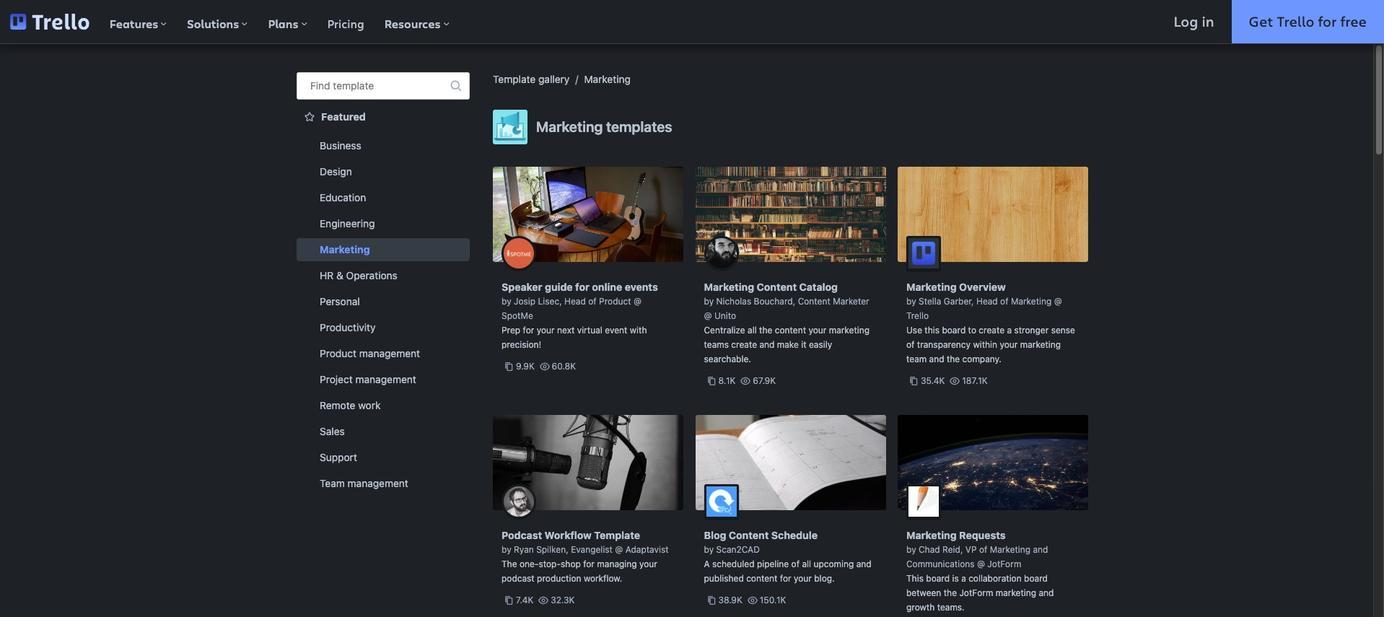 Task type: vqa. For each thing, say whether or not it's contained in the screenshot.


Task type: describe. For each thing, give the bounding box(es) containing it.
speaker guide for online events by josip lisec, head of product @ spotme prep for your next virtual event with precision!
[[502, 281, 658, 350]]

template
[[333, 79, 374, 92]]

your inside marketing overview by stella garber, head of marketing @ trello use this board to create a stronger sense of transparency within your marketing team and the company.
[[1000, 339, 1018, 350]]

60.8k
[[552, 361, 576, 372]]

all inside marketing content catalog by nicholas bouchard, content marketer @ unito centralize all the content your marketing teams create and make it easily searchable.
[[748, 325, 757, 336]]

board down communications
[[926, 573, 950, 584]]

0 vertical spatial trello
[[1277, 12, 1314, 31]]

for inside blog content schedule by scan2cad a scheduled pipeline of all upcoming and published content for your blog.
[[780, 573, 791, 584]]

marketing up marketing templates at the left
[[584, 73, 631, 85]]

event
[[605, 325, 627, 336]]

marketing inside marketing overview by stella garber, head of marketing @ trello use this board to create a stronger sense of transparency within your marketing team and the company.
[[1020, 339, 1061, 350]]

workflow
[[545, 529, 592, 541]]

scan2cad image
[[704, 484, 739, 519]]

sales link
[[297, 420, 470, 443]]

marketing inside marketing content catalog by nicholas bouchard, content marketer @ unito centralize all the content your marketing teams create and make it easily searchable.
[[829, 325, 870, 336]]

team
[[906, 354, 927, 364]]

nicholas bouchard, content marketer @ unito image
[[704, 236, 739, 271]]

stronger
[[1014, 325, 1049, 336]]

growth
[[906, 602, 935, 613]]

marketing templates
[[536, 118, 672, 135]]

a for overview
[[1007, 325, 1012, 336]]

your for schedule
[[794, 573, 812, 584]]

board inside marketing overview by stella garber, head of marketing @ trello use this board to create a stronger sense of transparency within your marketing team and the company.
[[942, 325, 966, 336]]

get
[[1249, 12, 1273, 31]]

the inside marketing requests by chad reid, vp of marketing and communications @ jotform this board is a collaboration board between the jotform marketing and growth teams.
[[944, 587, 957, 598]]

marketing icon image
[[493, 110, 528, 144]]

8.1k
[[718, 375, 736, 386]]

@ inside marketing overview by stella garber, head of marketing @ trello use this board to create a stronger sense of transparency within your marketing team and the company.
[[1054, 296, 1062, 307]]

teams
[[704, 339, 729, 350]]

communications
[[906, 559, 975, 569]]

engineering
[[320, 217, 375, 229]]

personal link
[[297, 290, 470, 313]]

remote
[[320, 399, 355, 411]]

content for catalog
[[775, 325, 806, 336]]

lisec,
[[538, 296, 562, 307]]

@ inside "speaker guide for online events by josip lisec, head of product @ spotme prep for your next virtual event with precision!"
[[634, 296, 642, 307]]

of inside marketing requests by chad reid, vp of marketing and communications @ jotform this board is a collaboration board between the jotform marketing and growth teams.
[[979, 544, 988, 555]]

all inside blog content schedule by scan2cad a scheduled pipeline of all upcoming and published content for your blog.
[[802, 559, 811, 569]]

scan2cad
[[716, 544, 760, 555]]

centralize
[[704, 325, 745, 336]]

in
[[1202, 12, 1214, 31]]

prep
[[502, 325, 520, 336]]

pipeline
[[757, 559, 789, 569]]

head inside "speaker guide for online events by josip lisec, head of product @ spotme prep for your next virtual event with precision!"
[[564, 296, 586, 307]]

of inside "speaker guide for online events by josip lisec, head of product @ spotme prep for your next virtual event with precision!"
[[588, 296, 597, 307]]

log
[[1174, 12, 1198, 31]]

150.1k
[[760, 595, 786, 605]]

online
[[592, 281, 622, 293]]

by inside blog content schedule by scan2cad a scheduled pipeline of all upcoming and published content for your blog.
[[704, 544, 714, 555]]

a for requests
[[961, 573, 966, 584]]

hr
[[320, 269, 334, 281]]

education
[[320, 191, 366, 204]]

podcast workflow template by ryan spilken, evangelist @ adaptavist the one-stop-shop for managing your podcast production workflow.
[[502, 529, 669, 584]]

marketing down the requests
[[990, 544, 1031, 555]]

marketing down "engineering"
[[320, 243, 370, 255]]

business link
[[297, 134, 470, 157]]

requests
[[959, 529, 1006, 541]]

blog.
[[814, 573, 835, 584]]

published
[[704, 573, 744, 584]]

and inside marketing overview by stella garber, head of marketing @ trello use this board to create a stronger sense of transparency within your marketing team and the company.
[[929, 354, 944, 364]]

by inside "speaker guide for online events by josip lisec, head of product @ spotme prep for your next virtual event with precision!"
[[502, 296, 511, 307]]

of down use
[[906, 339, 915, 350]]

content for schedule
[[729, 529, 769, 541]]

board right collaboration
[[1024, 573, 1048, 584]]

sense
[[1051, 325, 1075, 336]]

stella garber, head of marketing @ trello image
[[906, 236, 941, 271]]

0 horizontal spatial product
[[320, 347, 357, 359]]

the inside marketing content catalog by nicholas bouchard, content marketer @ unito centralize all the content your marketing teams create and make it easily searchable.
[[759, 325, 772, 336]]

32.3k
[[551, 595, 575, 605]]

make
[[777, 339, 799, 350]]

unito
[[714, 310, 736, 321]]

67.9k
[[753, 375, 776, 386]]

management for team management
[[348, 477, 408, 489]]

the inside marketing overview by stella garber, head of marketing @ trello use this board to create a stronger sense of transparency within your marketing team and the company.
[[947, 354, 960, 364]]

create inside marketing content catalog by nicholas bouchard, content marketer @ unito centralize all the content your marketing teams create and make it easily searchable.
[[731, 339, 757, 350]]

find template
[[310, 79, 374, 92]]

your for for
[[537, 325, 555, 336]]

vp
[[965, 544, 977, 555]]

podcast
[[502, 573, 535, 584]]

easily
[[809, 339, 832, 350]]

0 horizontal spatial template
[[493, 73, 536, 85]]

plans button
[[258, 0, 317, 43]]

personal
[[320, 295, 360, 307]]

pricing link
[[317, 0, 374, 43]]

log in link
[[1157, 0, 1232, 43]]

find
[[310, 79, 330, 92]]

log in
[[1174, 12, 1214, 31]]

get trello for free link
[[1232, 0, 1384, 43]]

and inside marketing content catalog by nicholas bouchard, content marketer @ unito centralize all the content your marketing teams create and make it easily searchable.
[[760, 339, 775, 350]]

ryan
[[514, 544, 534, 555]]

spilken,
[[536, 544, 569, 555]]

1 vertical spatial marketing link
[[297, 238, 470, 261]]

your inside marketing content catalog by nicholas bouchard, content marketer @ unito centralize all the content your marketing teams create and make it easily searchable.
[[809, 325, 827, 336]]

managing
[[597, 559, 637, 569]]

virtual
[[577, 325, 602, 336]]

shop
[[561, 559, 581, 569]]

project management link
[[297, 368, 470, 391]]

38.9k
[[718, 595, 743, 605]]

head inside marketing overview by stella garber, head of marketing @ trello use this board to create a stronger sense of transparency within your marketing team and the company.
[[976, 296, 998, 307]]

marketing up stronger
[[1011, 296, 1052, 307]]

for inside podcast workflow template by ryan spilken, evangelist @ adaptavist the one-stop-shop for managing your podcast production workflow.
[[583, 559, 595, 569]]

engineering link
[[297, 212, 470, 235]]

this
[[906, 573, 924, 584]]

free
[[1340, 12, 1367, 31]]

by inside marketing overview by stella garber, head of marketing @ trello use this board to create a stronger sense of transparency within your marketing team and the company.
[[906, 296, 916, 307]]

get trello for free
[[1249, 12, 1367, 31]]

blog content schedule by scan2cad a scheduled pipeline of all upcoming and published content for your blog.
[[704, 529, 872, 584]]

support link
[[297, 446, 470, 469]]

searchable.
[[704, 354, 751, 364]]

sales
[[320, 425, 345, 437]]

featured link
[[297, 105, 470, 128]]

with
[[630, 325, 647, 336]]

guide
[[545, 281, 573, 293]]

management for project management
[[355, 373, 416, 385]]

and inside blog content schedule by scan2cad a scheduled pipeline of all upcoming and published content for your blog.
[[856, 559, 872, 569]]

by inside marketing requests by chad reid, vp of marketing and communications @ jotform this board is a collaboration board between the jotform marketing and growth teams.
[[906, 544, 916, 555]]

it
[[801, 339, 807, 350]]

product management
[[320, 347, 420, 359]]

stella
[[919, 296, 941, 307]]

education link
[[297, 186, 470, 209]]

design
[[320, 165, 352, 178]]



Task type: locate. For each thing, give the bounding box(es) containing it.
product management link
[[297, 342, 470, 365]]

productivity
[[320, 321, 376, 333]]

speaker
[[502, 281, 542, 293]]

all right "centralize"
[[748, 325, 757, 336]]

0 vertical spatial jotform
[[988, 559, 1021, 569]]

for down pipeline
[[780, 573, 791, 584]]

jotform up collaboration
[[988, 559, 1021, 569]]

for left free
[[1318, 12, 1337, 31]]

management inside 'link'
[[348, 477, 408, 489]]

one-
[[520, 559, 539, 569]]

features
[[109, 16, 158, 32]]

2 vertical spatial management
[[348, 477, 408, 489]]

chad
[[919, 544, 940, 555]]

0 vertical spatial management
[[359, 347, 420, 359]]

marketing inside marketing requests by chad reid, vp of marketing and communications @ jotform this board is a collaboration board between the jotform marketing and growth teams.
[[996, 587, 1036, 598]]

all
[[748, 325, 757, 336], [802, 559, 811, 569]]

for right guide
[[575, 281, 590, 293]]

to
[[968, 325, 976, 336]]

the
[[759, 325, 772, 336], [947, 354, 960, 364], [944, 587, 957, 598]]

reid,
[[943, 544, 963, 555]]

your inside podcast workflow template by ryan spilken, evangelist @ adaptavist the one-stop-shop for managing your podcast production workflow.
[[639, 559, 657, 569]]

evangelist
[[571, 544, 613, 555]]

production
[[537, 573, 581, 584]]

1 vertical spatial management
[[355, 373, 416, 385]]

features button
[[99, 0, 177, 43]]

by up the
[[502, 544, 511, 555]]

project management
[[320, 373, 416, 385]]

stop-
[[539, 559, 561, 569]]

precision!
[[502, 339, 542, 350]]

0 horizontal spatial trello
[[906, 310, 929, 321]]

chad reid, vp of marketing and communications @ jotform image
[[906, 484, 941, 519]]

head down guide
[[564, 296, 586, 307]]

2 vertical spatial the
[[944, 587, 957, 598]]

product up the project
[[320, 347, 357, 359]]

the down bouchard,
[[759, 325, 772, 336]]

the up the teams.
[[944, 587, 957, 598]]

your left blog.
[[794, 573, 812, 584]]

of right vp
[[979, 544, 988, 555]]

@ up sense
[[1054, 296, 1062, 307]]

content for catalog
[[757, 281, 797, 293]]

content down pipeline
[[746, 573, 778, 584]]

josip lisec, head of product @ spotme image
[[502, 236, 536, 271]]

content
[[775, 325, 806, 336], [746, 573, 778, 584]]

by
[[502, 296, 511, 307], [704, 296, 714, 307], [906, 296, 916, 307], [502, 544, 511, 555], [704, 544, 714, 555], [906, 544, 916, 555]]

product down "online"
[[599, 296, 631, 307]]

1 vertical spatial a
[[961, 573, 966, 584]]

bouchard,
[[754, 296, 796, 307]]

marketing up chad
[[906, 529, 957, 541]]

company.
[[962, 354, 1002, 364]]

by left the nicholas
[[704, 296, 714, 307]]

1 vertical spatial all
[[802, 559, 811, 569]]

within
[[973, 339, 997, 350]]

team management
[[320, 477, 408, 489]]

jotform down collaboration
[[959, 587, 993, 598]]

between
[[906, 587, 941, 598]]

trello inside marketing overview by stella garber, head of marketing @ trello use this board to create a stronger sense of transparency within your marketing team and the company.
[[906, 310, 929, 321]]

board
[[942, 325, 966, 336], [926, 573, 950, 584], [1024, 573, 1048, 584]]

content inside blog content schedule by scan2cad a scheduled pipeline of all upcoming and published content for your blog.
[[729, 529, 769, 541]]

content inside blog content schedule by scan2cad a scheduled pipeline of all upcoming and published content for your blog.
[[746, 573, 778, 584]]

2 head from the left
[[976, 296, 998, 307]]

&
[[336, 269, 343, 281]]

nicholas
[[716, 296, 751, 307]]

board up transparency on the right bottom of page
[[942, 325, 966, 336]]

blog
[[704, 529, 726, 541]]

2 vertical spatial marketing
[[996, 587, 1036, 598]]

create
[[979, 325, 1005, 336], [731, 339, 757, 350]]

your right within
[[1000, 339, 1018, 350]]

ryan spilken, evangelist @ adaptavist image
[[502, 484, 536, 519]]

0 horizontal spatial create
[[731, 339, 757, 350]]

0 vertical spatial marketing
[[829, 325, 870, 336]]

by inside marketing content catalog by nicholas bouchard, content marketer @ unito centralize all the content your marketing teams create and make it easily searchable.
[[704, 296, 714, 307]]

1 vertical spatial template
[[594, 529, 640, 541]]

business
[[320, 139, 361, 152]]

a inside marketing overview by stella garber, head of marketing @ trello use this board to create a stronger sense of transparency within your marketing team and the company.
[[1007, 325, 1012, 336]]

marketing up the nicholas
[[704, 281, 754, 293]]

product inside "speaker guide for online events by josip lisec, head of product @ spotme prep for your next virtual event with precision!"
[[599, 296, 631, 307]]

trello image
[[10, 14, 89, 30], [10, 14, 89, 30]]

by inside podcast workflow template by ryan spilken, evangelist @ adaptavist the one-stop-shop for managing your podcast production workflow.
[[502, 544, 511, 555]]

resources button
[[374, 0, 459, 43]]

project
[[320, 373, 353, 385]]

of inside blog content schedule by scan2cad a scheduled pipeline of all upcoming and published content for your blog.
[[791, 559, 800, 569]]

by left chad
[[906, 544, 916, 555]]

content for schedule
[[746, 573, 778, 584]]

@ up the managing
[[615, 544, 623, 555]]

resources
[[384, 16, 441, 32]]

@ down "events"
[[634, 296, 642, 307]]

0 vertical spatial content
[[775, 325, 806, 336]]

by up "spotme"
[[502, 296, 511, 307]]

marketing requests by chad reid, vp of marketing and communications @ jotform this board is a collaboration board between the jotform marketing and growth teams.
[[906, 529, 1054, 613]]

marketing down stronger
[[1020, 339, 1061, 350]]

0 horizontal spatial marketing link
[[297, 238, 470, 261]]

marketing up stella
[[906, 281, 957, 293]]

create inside marketing overview by stella garber, head of marketing @ trello use this board to create a stronger sense of transparency within your marketing team and the company.
[[979, 325, 1005, 336]]

marketing down gallery
[[536, 118, 603, 135]]

Find template field
[[297, 72, 470, 100]]

a right is
[[961, 573, 966, 584]]

head down overview
[[976, 296, 998, 307]]

0 vertical spatial all
[[748, 325, 757, 336]]

1 vertical spatial marketing
[[1020, 339, 1061, 350]]

management down productivity link
[[359, 347, 420, 359]]

next
[[557, 325, 575, 336]]

marketing overview by stella garber, head of marketing @ trello use this board to create a stronger sense of transparency within your marketing team and the company.
[[906, 281, 1075, 364]]

create up within
[[979, 325, 1005, 336]]

@
[[634, 296, 642, 307], [1054, 296, 1062, 307], [704, 310, 712, 321], [615, 544, 623, 555], [977, 559, 985, 569]]

team management link
[[297, 472, 470, 495]]

featured
[[321, 110, 366, 123]]

of down "online"
[[588, 296, 597, 307]]

1 horizontal spatial product
[[599, 296, 631, 307]]

josip
[[514, 296, 536, 307]]

remote work link
[[297, 394, 470, 417]]

your inside blog content schedule by scan2cad a scheduled pipeline of all upcoming and published content for your blog.
[[794, 573, 812, 584]]

marketing inside marketing content catalog by nicholas bouchard, content marketer @ unito centralize all the content your marketing teams create and make it easily searchable.
[[704, 281, 754, 293]]

content down catalog
[[798, 296, 831, 307]]

0 vertical spatial content
[[757, 281, 797, 293]]

2 vertical spatial content
[[729, 529, 769, 541]]

design link
[[297, 160, 470, 183]]

0 horizontal spatial a
[[961, 573, 966, 584]]

marketing
[[584, 73, 631, 85], [536, 118, 603, 135], [320, 243, 370, 255], [704, 281, 754, 293], [906, 281, 957, 293], [1011, 296, 1052, 307], [906, 529, 957, 541], [990, 544, 1031, 555]]

1 horizontal spatial all
[[802, 559, 811, 569]]

team
[[320, 477, 345, 489]]

0 vertical spatial template
[[493, 73, 536, 85]]

gallery
[[538, 73, 570, 85]]

1 vertical spatial product
[[320, 347, 357, 359]]

schedule
[[771, 529, 818, 541]]

@ inside marketing requests by chad reid, vp of marketing and communications @ jotform this board is a collaboration board between the jotform marketing and growth teams.
[[977, 559, 985, 569]]

0 vertical spatial a
[[1007, 325, 1012, 336]]

@ inside podcast workflow template by ryan spilken, evangelist @ adaptavist the one-stop-shop for managing your podcast production workflow.
[[615, 544, 623, 555]]

for up precision!
[[523, 325, 534, 336]]

spotme
[[502, 310, 533, 321]]

management down support 'link'
[[348, 477, 408, 489]]

catalog
[[799, 281, 838, 293]]

for down the evangelist
[[583, 559, 595, 569]]

1 horizontal spatial marketing link
[[584, 73, 631, 85]]

@ left unito
[[704, 310, 712, 321]]

content up bouchard,
[[757, 281, 797, 293]]

1 vertical spatial trello
[[906, 310, 929, 321]]

content up scan2cad
[[729, 529, 769, 541]]

your down "adaptavist"
[[639, 559, 657, 569]]

1 vertical spatial content
[[798, 296, 831, 307]]

1 horizontal spatial a
[[1007, 325, 1012, 336]]

a left stronger
[[1007, 325, 1012, 336]]

management for product management
[[359, 347, 420, 359]]

teams.
[[937, 602, 965, 613]]

1 vertical spatial the
[[947, 354, 960, 364]]

trello right get
[[1277, 12, 1314, 31]]

marketing down collaboration
[[996, 587, 1036, 598]]

187.1k
[[962, 375, 988, 386]]

0 vertical spatial product
[[599, 296, 631, 307]]

your up easily
[[809, 325, 827, 336]]

template left gallery
[[493, 73, 536, 85]]

marketing link up marketing templates at the left
[[584, 73, 631, 85]]

1 horizontal spatial head
[[976, 296, 998, 307]]

0 horizontal spatial all
[[748, 325, 757, 336]]

by left stella
[[906, 296, 916, 307]]

marketing link down engineering link
[[297, 238, 470, 261]]

35.4k
[[921, 375, 945, 386]]

marketing content catalog by nicholas bouchard, content marketer @ unito centralize all the content your marketing teams create and make it easily searchable.
[[704, 281, 870, 364]]

1 vertical spatial content
[[746, 573, 778, 584]]

trello up use
[[906, 310, 929, 321]]

template inside podcast workflow template by ryan spilken, evangelist @ adaptavist the one-stop-shop for managing your podcast production workflow.
[[594, 529, 640, 541]]

1 horizontal spatial template
[[594, 529, 640, 541]]

0 vertical spatial marketing link
[[584, 73, 631, 85]]

by up a
[[704, 544, 714, 555]]

is
[[952, 573, 959, 584]]

the
[[502, 559, 517, 569]]

1 horizontal spatial create
[[979, 325, 1005, 336]]

a
[[1007, 325, 1012, 336], [961, 573, 966, 584]]

1 head from the left
[[564, 296, 586, 307]]

of down overview
[[1000, 296, 1009, 307]]

create up searchable.
[[731, 339, 757, 350]]

management down product management link
[[355, 373, 416, 385]]

1 vertical spatial jotform
[[959, 587, 993, 598]]

content inside marketing content catalog by nicholas bouchard, content marketer @ unito centralize all the content your marketing teams create and make it easily searchable.
[[775, 325, 806, 336]]

0 vertical spatial create
[[979, 325, 1005, 336]]

adaptavist
[[625, 544, 669, 555]]

a inside marketing requests by chad reid, vp of marketing and communications @ jotform this board is a collaboration board between the jotform marketing and growth teams.
[[961, 573, 966, 584]]

template up the managing
[[594, 529, 640, 541]]

@ inside marketing content catalog by nicholas bouchard, content marketer @ unito centralize all the content your marketing teams create and make it easily searchable.
[[704, 310, 712, 321]]

0 vertical spatial the
[[759, 325, 772, 336]]

use
[[906, 325, 922, 336]]

content up make
[[775, 325, 806, 336]]

events
[[625, 281, 658, 293]]

scheduled
[[712, 559, 755, 569]]

your inside "speaker guide for online events by josip lisec, head of product @ spotme prep for your next virtual event with precision!"
[[537, 325, 555, 336]]

head
[[564, 296, 586, 307], [976, 296, 998, 307]]

hr & operations
[[320, 269, 398, 281]]

@ up collaboration
[[977, 559, 985, 569]]

this
[[925, 325, 940, 336]]

upcoming
[[814, 559, 854, 569]]

solutions
[[187, 16, 239, 32]]

your left the next
[[537, 325, 555, 336]]

0 horizontal spatial head
[[564, 296, 586, 307]]

marketing down marketer
[[829, 325, 870, 336]]

your for template
[[639, 559, 657, 569]]

productivity link
[[297, 316, 470, 339]]

1 horizontal spatial trello
[[1277, 12, 1314, 31]]

1 vertical spatial create
[[731, 339, 757, 350]]

the down transparency on the right bottom of page
[[947, 354, 960, 364]]

all left upcoming
[[802, 559, 811, 569]]

of right pipeline
[[791, 559, 800, 569]]



